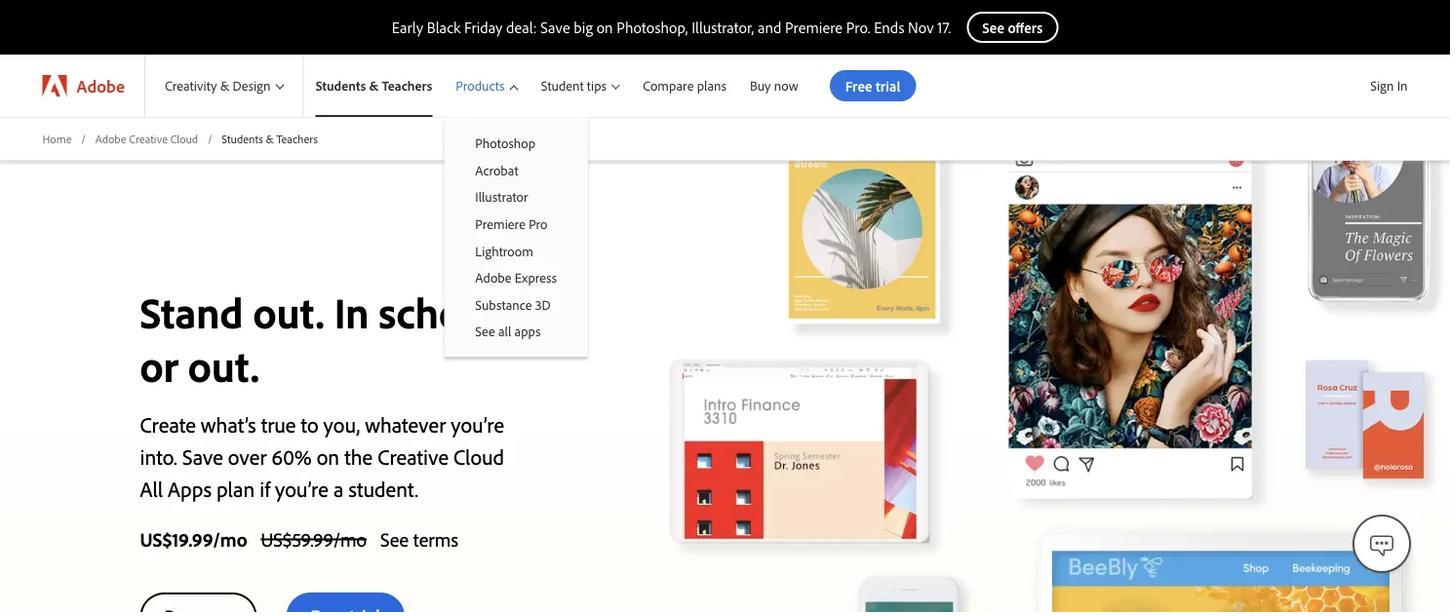Task type: describe. For each thing, give the bounding box(es) containing it.
see for see terms
[[380, 527, 409, 552]]

19
[[172, 527, 189, 552]]

in inside stand out. in school or out.
[[334, 285, 369, 339]]

see terms
[[380, 527, 459, 552]]

compare plans link
[[632, 55, 739, 117]]

student tips
[[541, 77, 607, 94]]

adobe for adobe
[[77, 75, 125, 97]]

creativity
[[165, 77, 217, 94]]

big
[[574, 18, 593, 37]]

1 horizontal spatial &
[[266, 131, 274, 146]]

buy
[[750, 77, 771, 94]]

0 vertical spatial on
[[597, 18, 613, 37]]

sign
[[1371, 77, 1395, 94]]

stand
[[140, 285, 243, 339]]

photoshop link
[[444, 130, 588, 157]]

home link
[[42, 131, 72, 147]]

& for creativity & design popup button
[[220, 77, 230, 94]]

students & teachers link
[[304, 55, 444, 117]]

0 horizontal spatial teachers
[[277, 131, 318, 146]]

us$ for 19
[[140, 527, 172, 552]]

cloud inside create what's true to you, whatever you're into. save over 60% on the creative cloud all apps plan if you're a student.
[[454, 443, 505, 471]]

illustrator,
[[692, 18, 754, 37]]

1 horizontal spatial students
[[316, 77, 366, 94]]

0 vertical spatial save
[[541, 18, 570, 37]]

adobe express link
[[444, 264, 588, 291]]

substance
[[475, 296, 532, 313]]

compare plans
[[643, 77, 727, 94]]

/mo for us$ 19 . 99 /mo
[[213, 527, 247, 552]]

now
[[774, 77, 799, 94]]

deal:
[[506, 18, 537, 37]]

illustrator
[[475, 188, 528, 206]]

see all apps link
[[444, 318, 588, 345]]

tips
[[587, 77, 607, 94]]

apps
[[168, 475, 212, 503]]

regularly at us$59.99 per month per license element
[[261, 527, 367, 552]]

ends
[[874, 18, 905, 37]]

adobe express
[[475, 269, 557, 286]]

student tips button
[[529, 55, 632, 117]]

products button
[[444, 55, 529, 117]]

all
[[499, 323, 512, 340]]

on inside create what's true to you, whatever you're into. save over 60% on the creative cloud all apps plan if you're a student.
[[317, 443, 340, 471]]

acrobat
[[475, 162, 519, 179]]

0 vertical spatial teachers
[[382, 77, 433, 94]]

sign in button
[[1367, 69, 1412, 102]]

substance 3d link
[[444, 291, 588, 318]]

acrobat link
[[444, 157, 588, 184]]

student.
[[349, 475, 419, 503]]

pro
[[529, 215, 548, 232]]

creative inside create what's true to you, whatever you're into. save over 60% on the creative cloud all apps plan if you're a student.
[[378, 443, 449, 471]]

see terms link
[[380, 527, 459, 552]]

whatever
[[365, 411, 446, 438]]

0 horizontal spatial you're
[[275, 475, 329, 503]]

see for see all apps
[[475, 323, 495, 340]]

lightroom
[[475, 242, 534, 259]]

black
[[427, 18, 461, 37]]

you,
[[324, 411, 360, 438]]

home
[[42, 131, 72, 146]]

photoshop,
[[617, 18, 688, 37]]

creativity & design button
[[145, 55, 303, 117]]

1 vertical spatial students & teachers
[[222, 131, 318, 146]]

0 horizontal spatial creative
[[129, 131, 168, 146]]

buy now link
[[739, 55, 811, 117]]

nov
[[908, 18, 934, 37]]

see all apps
[[475, 323, 541, 340]]

& for students & teachers link
[[369, 77, 379, 94]]

terms
[[413, 527, 459, 552]]

premiere pro
[[475, 215, 548, 232]]

if
[[260, 475, 270, 503]]

photoshop
[[475, 135, 536, 152]]



Task type: locate. For each thing, give the bounding box(es) containing it.
0 vertical spatial cloud
[[171, 131, 198, 146]]

substance 3d
[[475, 296, 551, 313]]

lightroom link
[[444, 237, 588, 264]]

. for 19
[[189, 527, 192, 552]]

0 horizontal spatial /mo
[[213, 527, 247, 552]]

create
[[140, 411, 196, 438]]

1 vertical spatial on
[[317, 443, 340, 471]]

us$ for 59
[[261, 527, 292, 552]]

0 vertical spatial adobe
[[77, 75, 125, 97]]

59
[[292, 527, 310, 552]]

2 /mo from the left
[[334, 527, 367, 552]]

0 vertical spatial in
[[1398, 77, 1408, 94]]

adobe link
[[23, 55, 144, 117]]

us$19.99 per month per license element
[[140, 527, 247, 552]]

group
[[444, 117, 588, 357]]

0 horizontal spatial 99
[[192, 527, 213, 552]]

design
[[233, 77, 271, 94]]

what's
[[201, 411, 256, 438]]

students right design
[[316, 77, 366, 94]]

1 horizontal spatial save
[[541, 18, 570, 37]]

you're right the whatever
[[451, 411, 505, 438]]

students & teachers inside students & teachers link
[[316, 77, 433, 94]]

0 horizontal spatial us$
[[140, 527, 172, 552]]

see left all
[[475, 323, 495, 340]]

cloud up terms
[[454, 443, 505, 471]]

on left the in the left of the page
[[317, 443, 340, 471]]

and
[[758, 18, 782, 37]]

us$
[[140, 527, 172, 552], [261, 527, 292, 552]]

0 horizontal spatial save
[[182, 443, 223, 471]]

student
[[541, 77, 584, 94]]

illustrator link
[[444, 184, 588, 211]]

&
[[220, 77, 230, 94], [369, 77, 379, 94], [266, 131, 274, 146]]

1 horizontal spatial .
[[310, 527, 313, 552]]

/mo right 59
[[334, 527, 367, 552]]

1 horizontal spatial /mo
[[334, 527, 367, 552]]

out. up what's
[[188, 339, 259, 393]]

cloud
[[171, 131, 198, 146], [454, 443, 505, 471]]

1 vertical spatial adobe
[[95, 131, 126, 146]]

0 horizontal spatial .
[[189, 527, 192, 552]]

0 vertical spatial students
[[316, 77, 366, 94]]

1 horizontal spatial premiere
[[786, 18, 843, 37]]

/mo right 19
[[213, 527, 247, 552]]

17.
[[938, 18, 952, 37]]

1 vertical spatial see
[[380, 527, 409, 552]]

cloud down the creativity
[[171, 131, 198, 146]]

into.
[[140, 443, 177, 471]]

1 horizontal spatial on
[[597, 18, 613, 37]]

you're
[[451, 411, 505, 438], [275, 475, 329, 503]]

1 horizontal spatial 99
[[313, 527, 334, 552]]

adobe creative cloud
[[95, 131, 198, 146]]

to
[[301, 411, 319, 438]]

. for 59
[[310, 527, 313, 552]]

sign in
[[1371, 77, 1408, 94]]

students & teachers
[[316, 77, 433, 94], [222, 131, 318, 146]]

0 horizontal spatial students
[[222, 131, 263, 146]]

2 horizontal spatial &
[[369, 77, 379, 94]]

1 us$ from the left
[[140, 527, 172, 552]]

teachers down creativity & design popup button
[[277, 131, 318, 146]]

teachers down early
[[382, 77, 433, 94]]

1 horizontal spatial cloud
[[454, 443, 505, 471]]

99 for 59
[[313, 527, 334, 552]]

1 vertical spatial cloud
[[454, 443, 505, 471]]

1 vertical spatial in
[[334, 285, 369, 339]]

0 vertical spatial creative
[[129, 131, 168, 146]]

create what's true to you, whatever you're into. save over 60% on the creative cloud all apps plan if you're a student.
[[140, 411, 505, 503]]

friday
[[465, 18, 503, 37]]

0 horizontal spatial on
[[317, 443, 340, 471]]

/mo for us$ 59 . 99 /mo
[[334, 527, 367, 552]]

pro.
[[847, 18, 871, 37]]

0 horizontal spatial &
[[220, 77, 230, 94]]

1 horizontal spatial teachers
[[382, 77, 433, 94]]

on right the big
[[597, 18, 613, 37]]

you're left a on the bottom left of page
[[275, 475, 329, 503]]

group containing photoshop
[[444, 117, 588, 357]]

1 vertical spatial premiere
[[475, 215, 526, 232]]

2 99 from the left
[[313, 527, 334, 552]]

early
[[392, 18, 424, 37]]

1 horizontal spatial us$
[[261, 527, 292, 552]]

us$ down all
[[140, 527, 172, 552]]

0 vertical spatial you're
[[451, 411, 505, 438]]

us$ 59 . 99 /mo
[[261, 527, 367, 552]]

creativity & design
[[165, 77, 271, 94]]

adobe for adobe creative cloud
[[95, 131, 126, 146]]

us$ down if
[[261, 527, 292, 552]]

2 vertical spatial adobe
[[475, 269, 512, 286]]

0 horizontal spatial see
[[380, 527, 409, 552]]

0 horizontal spatial premiere
[[475, 215, 526, 232]]

0 horizontal spatial cloud
[[171, 131, 198, 146]]

2 . from the left
[[310, 527, 313, 552]]

0 vertical spatial see
[[475, 323, 495, 340]]

99
[[192, 527, 213, 552], [313, 527, 334, 552]]

save left the big
[[541, 18, 570, 37]]

99 right 59
[[313, 527, 334, 552]]

us$ 19 . 99 /mo
[[140, 527, 247, 552]]

premiere
[[786, 18, 843, 37], [475, 215, 526, 232]]

all
[[140, 475, 163, 503]]

true
[[261, 411, 296, 438]]

premiere pro link
[[444, 211, 588, 237]]

1 vertical spatial save
[[182, 443, 223, 471]]

creative down the creativity
[[129, 131, 168, 146]]

adobe up adobe creative cloud
[[77, 75, 125, 97]]

express
[[515, 269, 557, 286]]

1 horizontal spatial you're
[[451, 411, 505, 438]]

out. right stand
[[253, 285, 325, 339]]

premiere right and on the right top of page
[[786, 18, 843, 37]]

.
[[189, 527, 192, 552], [310, 527, 313, 552]]

save inside create what's true to you, whatever you're into. save over 60% on the creative cloud all apps plan if you're a student.
[[182, 443, 223, 471]]

premiere down illustrator
[[475, 215, 526, 232]]

a
[[334, 475, 344, 503]]

stand out. in school or out.
[[140, 285, 497, 393]]

see left terms
[[380, 527, 409, 552]]

school
[[379, 285, 497, 339]]

students & teachers down design
[[222, 131, 318, 146]]

1 . from the left
[[189, 527, 192, 552]]

adobe
[[77, 75, 125, 97], [95, 131, 126, 146], [475, 269, 512, 286]]

0 horizontal spatial in
[[334, 285, 369, 339]]

plan
[[217, 475, 255, 503]]

& inside popup button
[[220, 77, 230, 94]]

on
[[597, 18, 613, 37], [317, 443, 340, 471]]

students
[[316, 77, 366, 94], [222, 131, 263, 146]]

the
[[345, 443, 373, 471]]

1 /mo from the left
[[213, 527, 247, 552]]

99 for 19
[[192, 527, 213, 552]]

1 horizontal spatial creative
[[378, 443, 449, 471]]

plans
[[697, 77, 727, 94]]

2 us$ from the left
[[261, 527, 292, 552]]

1 vertical spatial creative
[[378, 443, 449, 471]]

0 vertical spatial premiere
[[786, 18, 843, 37]]

in right sign
[[1398, 77, 1408, 94]]

teachers
[[382, 77, 433, 94], [277, 131, 318, 146]]

1 99 from the left
[[192, 527, 213, 552]]

or
[[140, 339, 178, 393]]

creative
[[129, 131, 168, 146], [378, 443, 449, 471]]

products
[[456, 77, 505, 94]]

adobe creative cloud link
[[95, 131, 198, 147]]

1 vertical spatial you're
[[275, 475, 329, 503]]

save up apps
[[182, 443, 223, 471]]

out.
[[253, 285, 325, 339], [188, 339, 259, 393]]

1 vertical spatial students
[[222, 131, 263, 146]]

99 right 19
[[192, 527, 213, 552]]

compare
[[643, 77, 694, 94]]

in inside button
[[1398, 77, 1408, 94]]

buy now
[[750, 77, 799, 94]]

save
[[541, 18, 570, 37], [182, 443, 223, 471]]

1 vertical spatial teachers
[[277, 131, 318, 146]]

apps
[[515, 323, 541, 340]]

0 vertical spatial students & teachers
[[316, 77, 433, 94]]

3d
[[535, 296, 551, 313]]

1 horizontal spatial in
[[1398, 77, 1408, 94]]

adobe for adobe express
[[475, 269, 512, 286]]

in left school
[[334, 285, 369, 339]]

adobe right home
[[95, 131, 126, 146]]

1 horizontal spatial see
[[475, 323, 495, 340]]

see
[[475, 323, 495, 340], [380, 527, 409, 552]]

in
[[1398, 77, 1408, 94], [334, 285, 369, 339]]

early black friday deal: save big on photoshop, illustrator, and premiere pro. ends nov 17.
[[392, 18, 952, 37]]

/mo
[[213, 527, 247, 552], [334, 527, 367, 552]]

students & teachers down early
[[316, 77, 433, 94]]

over 60%
[[228, 443, 312, 471]]

adobe up "substance"
[[475, 269, 512, 286]]

creative down the whatever
[[378, 443, 449, 471]]

students down design
[[222, 131, 263, 146]]



Task type: vqa. For each thing, say whether or not it's contained in the screenshot.
the rightmost .
yes



